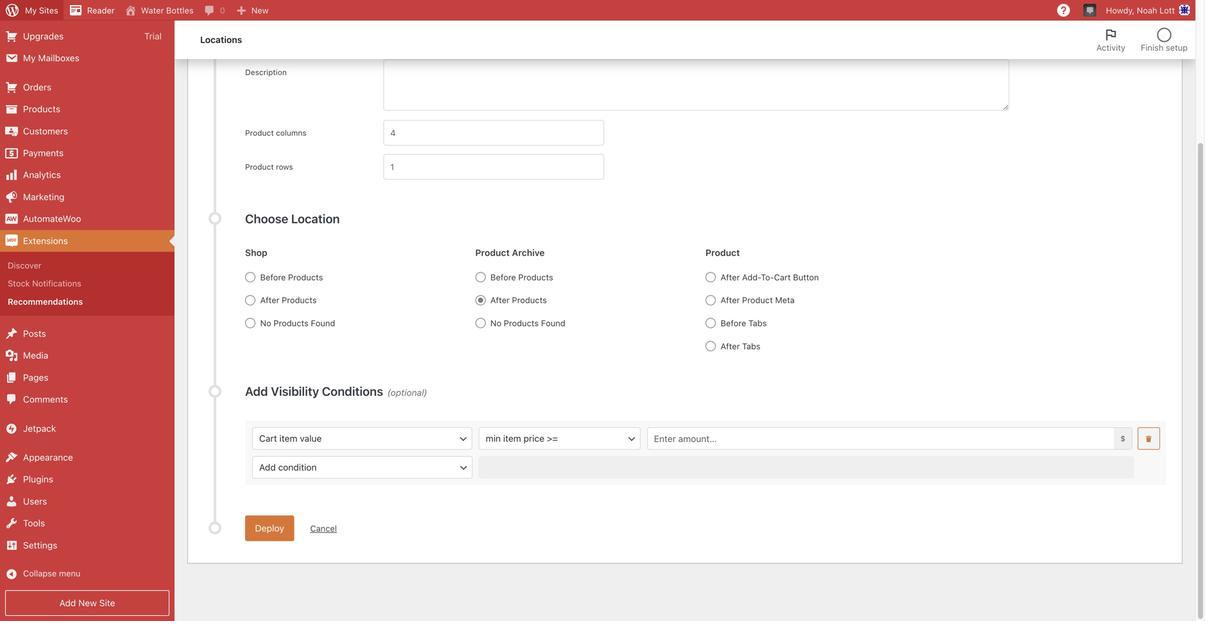 Task type: vqa. For each thing, say whether or not it's contained in the screenshot.
Before Tabs option
yes



Task type: describe. For each thing, give the bounding box(es) containing it.
finish
[[1141, 43, 1164, 52]]

to-
[[761, 272, 774, 282]]

water bottles
[[141, 5, 194, 15]]

extensions link
[[0, 230, 175, 252]]

marketing link
[[0, 186, 175, 208]]

before for shop
[[260, 272, 286, 282]]

meta
[[775, 295, 795, 305]]

add new site
[[59, 598, 115, 608]]

rows
[[276, 162, 293, 171]]

archive
[[512, 247, 545, 258]]

jetpack
[[23, 423, 56, 434]]

sites
[[39, 5, 58, 15]]

posts
[[23, 328, 46, 339]]

Title text field
[[383, 25, 1009, 51]]

before products radio for shop
[[245, 272, 255, 282]]

no for shop
[[260, 318, 271, 328]]

add for visibility
[[245, 384, 268, 399]]

comments link
[[0, 389, 175, 411]]

0 link
[[199, 0, 230, 21]]

choose
[[245, 211, 288, 226]]

stock notifications
[[8, 279, 81, 288]]

my sites link
[[0, 0, 63, 21]]

0
[[220, 5, 225, 15]]

appearance
[[23, 452, 73, 463]]

my for my home
[[23, 9, 36, 19]]

before products radio for product archive
[[475, 272, 486, 282]]

my home link
[[0, 3, 175, 25]]

product rows
[[245, 162, 293, 171]]

after for product
[[721, 295, 740, 305]]

comments
[[23, 394, 68, 405]]

choose location
[[245, 211, 340, 226]]

analytics
[[23, 170, 61, 180]]

no products found radio for product archive
[[475, 318, 486, 328]]

recommendations
[[8, 297, 83, 306]]

activity button
[[1089, 21, 1133, 59]]

noah
[[1137, 5, 1157, 15]]

product up after add-to-cart button option
[[706, 247, 740, 258]]

before tabs
[[721, 318, 767, 328]]

After Tabs radio
[[706, 341, 716, 351]]

2 horizontal spatial before
[[721, 318, 746, 328]]

new link
[[230, 0, 274, 21]]

my for my sites
[[25, 5, 37, 15]]

locations
[[200, 34, 242, 45]]

plugins
[[23, 474, 53, 485]]

notifications
[[32, 279, 81, 288]]

after products for product archive
[[490, 295, 547, 305]]

menu
[[59, 569, 81, 578]]

stock
[[8, 279, 30, 288]]

jetpack link
[[0, 418, 175, 440]]

product for product archive
[[475, 247, 510, 258]]

after products radio for shop
[[245, 295, 255, 305]]

tools link
[[0, 512, 175, 534]]

cart
[[774, 272, 791, 282]]

recommendations link
[[0, 293, 175, 311]]

cancel link
[[310, 524, 337, 533]]

new inside "link"
[[78, 598, 97, 608]]

products link
[[0, 98, 175, 120]]

users link
[[0, 491, 175, 512]]

after product meta
[[721, 295, 795, 305]]

mailboxes
[[38, 53, 79, 63]]

deploy
[[255, 523, 284, 534]]

description
[[245, 68, 287, 77]]

water
[[141, 5, 164, 15]]

shop
[[245, 247, 267, 258]]

conditions
[[322, 384, 383, 399]]

customers link
[[0, 120, 175, 142]]

add new site link
[[5, 590, 169, 616]]

after products for shop
[[260, 295, 317, 305]]

deploy button
[[245, 516, 294, 541]]

new inside toolbar navigation
[[251, 5, 269, 15]]

media link
[[0, 345, 175, 367]]

site
[[99, 598, 115, 608]]

found for shop
[[311, 318, 335, 328]]

posts link
[[0, 323, 175, 345]]

automatewoo
[[23, 213, 81, 224]]

pages link
[[0, 367, 175, 389]]

media
[[23, 350, 48, 361]]

payments link
[[0, 142, 175, 164]]

collapse menu button
[[0, 563, 175, 585]]

product for product columns
[[245, 128, 274, 137]]

Product columns number field
[[383, 120, 604, 146]]

collapse
[[23, 569, 57, 578]]

water bottles link
[[120, 0, 199, 21]]

no products found for product archive
[[490, 318, 565, 328]]

lott
[[1160, 5, 1175, 15]]

after products radio for product archive
[[475, 295, 486, 305]]

add-
[[742, 272, 761, 282]]

bottles
[[166, 5, 194, 15]]



Task type: locate. For each thing, give the bounding box(es) containing it.
new
[[251, 5, 269, 15], [78, 598, 97, 608]]

customers
[[23, 126, 68, 136]]

product for product rows
[[245, 162, 274, 171]]

discover link
[[0, 256, 175, 274]]

orders
[[23, 82, 51, 92]]

After Products radio
[[245, 295, 255, 305], [475, 295, 486, 305]]

1 found from the left
[[311, 318, 335, 328]]

before products down shop
[[260, 272, 323, 282]]

add down menu
[[59, 598, 76, 608]]

my mailboxes link
[[0, 47, 175, 69]]

settings link
[[0, 534, 175, 556]]

product left columns
[[245, 128, 274, 137]]

1 no products found radio from the left
[[245, 318, 255, 328]]

after for shop
[[260, 295, 279, 305]]

0 horizontal spatial new
[[78, 598, 97, 608]]

2 no products found radio from the left
[[475, 318, 486, 328]]

location
[[291, 211, 340, 226]]

before products
[[260, 272, 323, 282], [490, 272, 553, 282]]

product left rows
[[245, 162, 274, 171]]

2 after products radio from the left
[[475, 295, 486, 305]]

before right before tabs radio
[[721, 318, 746, 328]]

users
[[23, 496, 47, 507]]

after down shop
[[260, 295, 279, 305]]

0 vertical spatial tabs
[[748, 318, 767, 328]]

product archive
[[475, 247, 545, 258]]

after
[[721, 272, 740, 282], [260, 295, 279, 305], [490, 295, 510, 305], [721, 295, 740, 305], [721, 341, 740, 351]]

pages
[[23, 372, 48, 383]]

before products down archive
[[490, 272, 553, 282]]

setup
[[1166, 43, 1188, 52]]

tab list containing activity
[[1089, 21, 1195, 59]]

0 horizontal spatial no
[[260, 318, 271, 328]]

appearance link
[[0, 447, 175, 469]]

after right after add-to-cart button option
[[721, 272, 740, 282]]

2 found from the left
[[541, 318, 565, 328]]

after for product archive
[[490, 295, 510, 305]]

marketing
[[23, 191, 64, 202]]

1 horizontal spatial after products radio
[[475, 295, 486, 305]]

no products found radio for shop
[[245, 318, 255, 328]]

product down add-
[[742, 295, 773, 305]]

after add-to-cart button
[[721, 272, 819, 282]]

my mailboxes
[[23, 53, 79, 63]]

No Products Found radio
[[245, 318, 255, 328], [475, 318, 486, 328]]

after products down product archive
[[490, 295, 547, 305]]

my sites
[[25, 5, 58, 15]]

0 horizontal spatial no products found
[[260, 318, 335, 328]]

before down shop
[[260, 272, 286, 282]]

before down product archive
[[490, 272, 516, 282]]

payments
[[23, 148, 64, 158]]

1 after products radio from the left
[[245, 295, 255, 305]]

after right after product meta radio
[[721, 295, 740, 305]]

tabs down after product meta
[[748, 318, 767, 328]]

no products found for shop
[[260, 318, 335, 328]]

after products radio down shop
[[245, 295, 255, 305]]

stock notifications link
[[0, 274, 175, 293]]

finish setup button
[[1133, 21, 1195, 59]]

tabs for after tabs
[[742, 341, 760, 351]]

add left visibility
[[245, 384, 268, 399]]

toolbar navigation
[[0, 0, 1195, 23]]

Enter amount… text field
[[647, 427, 1133, 450]]

1 no from the left
[[260, 318, 271, 328]]

2 no products found from the left
[[490, 318, 565, 328]]

extensions
[[23, 235, 68, 246]]

0 horizontal spatial before
[[260, 272, 286, 282]]

0 horizontal spatial after products radio
[[245, 295, 255, 305]]

plugins link
[[0, 469, 175, 491]]

home
[[38, 9, 63, 19]]

(optional)
[[387, 387, 427, 398]]

0 vertical spatial new
[[251, 5, 269, 15]]

products
[[23, 104, 60, 114], [288, 272, 323, 282], [518, 272, 553, 282], [282, 295, 317, 305], [512, 295, 547, 305], [274, 318, 309, 328], [504, 318, 539, 328]]

1 horizontal spatial add
[[245, 384, 268, 399]]

before products for shop
[[260, 272, 323, 282]]

orders link
[[0, 76, 175, 98]]

product columns
[[245, 128, 306, 137]]

1 horizontal spatial no products found
[[490, 318, 565, 328]]

reader link
[[63, 0, 120, 21]]

my inside my sites link
[[25, 5, 37, 15]]

before products for product archive
[[490, 272, 553, 282]]

Before Products radio
[[245, 272, 255, 282], [475, 272, 486, 282]]

0 horizontal spatial after products
[[260, 295, 317, 305]]

my inside my home link
[[23, 9, 36, 19]]

settings
[[23, 540, 57, 550]]

0 horizontal spatial before products
[[260, 272, 323, 282]]

reader
[[87, 5, 115, 15]]

add for new
[[59, 598, 76, 608]]

automatewoo link
[[0, 208, 175, 230]]

visibility
[[271, 384, 319, 399]]

After Add-To-Cart Button radio
[[706, 272, 716, 282]]

2 before products radio from the left
[[475, 272, 486, 282]]

1 number field
[[383, 154, 604, 180]]

trial
[[144, 31, 162, 41]]

upgrades
[[23, 31, 64, 41]]

after products radio down product archive
[[475, 295, 486, 305]]

button
[[793, 272, 819, 282]]

1 horizontal spatial before products radio
[[475, 272, 486, 282]]

1 after products from the left
[[260, 295, 317, 305]]

Before Tabs radio
[[706, 318, 716, 328]]

1 horizontal spatial after products
[[490, 295, 547, 305]]

after products down shop
[[260, 295, 317, 305]]

after right after tabs radio
[[721, 341, 740, 351]]

no
[[260, 318, 271, 328], [490, 318, 501, 328]]

before
[[260, 272, 286, 282], [490, 272, 516, 282], [721, 318, 746, 328]]

howdy,
[[1106, 5, 1135, 15]]

notification image
[[1085, 4, 1095, 15]]

product left archive
[[475, 247, 510, 258]]

new right "0" at the left
[[251, 5, 269, 15]]

after tabs
[[721, 341, 760, 351]]

1 horizontal spatial no
[[490, 318, 501, 328]]

1 horizontal spatial before
[[490, 272, 516, 282]]

0 vertical spatial add
[[245, 384, 268, 399]]

no for product archive
[[490, 318, 501, 328]]

columns
[[276, 128, 306, 137]]

before products radio down product archive
[[475, 272, 486, 282]]

2 before products from the left
[[490, 272, 553, 282]]

1 horizontal spatial before products
[[490, 272, 553, 282]]

1 horizontal spatial found
[[541, 318, 565, 328]]

1 before products radio from the left
[[245, 272, 255, 282]]

before for product archive
[[490, 272, 516, 282]]

After Product Meta radio
[[706, 295, 716, 305]]

tabs
[[748, 318, 767, 328], [742, 341, 760, 351]]

add visibility conditions (optional)
[[245, 384, 427, 399]]

tools
[[23, 518, 45, 528]]

Description text field
[[383, 59, 1009, 111]]

new left site
[[78, 598, 97, 608]]

0 horizontal spatial before products radio
[[245, 272, 255, 282]]

before products radio down shop
[[245, 272, 255, 282]]

finish setup
[[1141, 43, 1188, 52]]

2 no from the left
[[490, 318, 501, 328]]

activity
[[1096, 43, 1125, 52]]

no products found
[[260, 318, 335, 328], [490, 318, 565, 328]]

discover
[[8, 260, 42, 270]]

tab list
[[1089, 21, 1195, 59]]

my for my mailboxes
[[23, 53, 36, 63]]

0 horizontal spatial no products found radio
[[245, 318, 255, 328]]

collapse menu
[[23, 569, 81, 578]]

1 vertical spatial tabs
[[742, 341, 760, 351]]

found
[[311, 318, 335, 328], [541, 318, 565, 328]]

found for product archive
[[541, 318, 565, 328]]

$
[[1120, 434, 1125, 443]]

my
[[25, 5, 37, 15], [23, 9, 36, 19], [23, 53, 36, 63]]

cancel
[[310, 524, 337, 533]]

2 after products from the left
[[490, 295, 547, 305]]

add inside add new site "link"
[[59, 598, 76, 608]]

1 before products from the left
[[260, 272, 323, 282]]

1 no products found from the left
[[260, 318, 335, 328]]

add
[[245, 384, 268, 399], [59, 598, 76, 608]]

after products
[[260, 295, 317, 305], [490, 295, 547, 305]]

1 vertical spatial add
[[59, 598, 76, 608]]

product
[[245, 128, 274, 137], [245, 162, 274, 171], [475, 247, 510, 258], [706, 247, 740, 258], [742, 295, 773, 305]]

after down product archive
[[490, 295, 510, 305]]

my inside my mailboxes link
[[23, 53, 36, 63]]

0 horizontal spatial found
[[311, 318, 335, 328]]

tabs for before tabs
[[748, 318, 767, 328]]

1 vertical spatial new
[[78, 598, 97, 608]]

1 horizontal spatial new
[[251, 5, 269, 15]]

0 horizontal spatial add
[[59, 598, 76, 608]]

my home
[[23, 9, 63, 19]]

tabs down before tabs
[[742, 341, 760, 351]]

1 horizontal spatial no products found radio
[[475, 318, 486, 328]]



